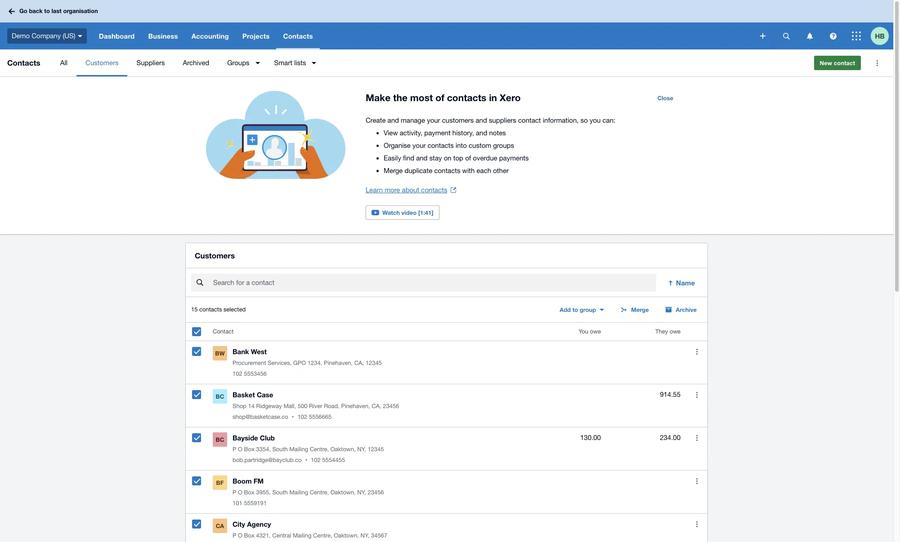 Task type: describe. For each thing, give the bounding box(es) containing it.
xero
[[500, 92, 521, 104]]

activity,
[[400, 129, 423, 137]]

contacts up the customers
[[447, 92, 487, 104]]

boom
[[233, 478, 252, 486]]

procurement
[[233, 360, 266, 367]]

to inside popup button
[[573, 307, 578, 314]]

you
[[579, 329, 589, 335]]

company
[[32, 32, 61, 39]]

[1:41]
[[418, 209, 434, 216]]

bf
[[216, 480, 224, 487]]

5554455
[[322, 457, 345, 464]]

they owe
[[656, 329, 681, 335]]

create and manage your customers and suppliers contact information, so you can:
[[366, 117, 616, 124]]

shop
[[233, 403, 247, 410]]

learn more about contacts link
[[366, 184, 457, 197]]

bob.partridge@bayclub.co
[[233, 457, 302, 464]]

23456 for basket case
[[383, 403, 399, 410]]

into
[[456, 142, 467, 149]]

ca
[[216, 523, 224, 530]]

information,
[[543, 117, 579, 124]]

more row options image for case
[[688, 386, 706, 404]]

(us)
[[63, 32, 75, 39]]

easily
[[384, 154, 401, 162]]

most
[[410, 92, 433, 104]]

accounting button
[[185, 23, 236, 50]]

owe for they owe
[[670, 329, 681, 335]]

contact list table element
[[186, 323, 708, 543]]

p for boom fm
[[233, 490, 236, 497]]

accounting
[[192, 32, 229, 40]]

shop@basketcase.co
[[233, 414, 288, 421]]

you owe
[[579, 329, 601, 335]]

bw
[[215, 350, 225, 357]]

river
[[309, 403, 323, 410]]

5553456
[[244, 371, 267, 378]]

oaktown, for boom fm
[[331, 490, 356, 497]]

ny, for boom fm
[[357, 490, 366, 497]]

the
[[393, 92, 408, 104]]

centre, for boom fm
[[310, 490, 329, 497]]

learn more about contacts
[[366, 186, 448, 194]]

notes
[[489, 129, 506, 137]]

groups
[[227, 59, 250, 67]]

bc for basket case
[[216, 393, 224, 401]]

in
[[489, 92, 497, 104]]

new contact button
[[814, 56, 861, 70]]

ridgeway
[[256, 403, 282, 410]]

contacts inside popup button
[[283, 32, 313, 40]]

gpo
[[293, 360, 306, 367]]

and left suppliers
[[476, 117, 487, 124]]

archived
[[183, 59, 209, 67]]

add
[[560, 307, 571, 314]]

ny, for city agency
[[361, 533, 370, 540]]

centre, for bayside club
[[310, 447, 329, 453]]

make the most of contacts in xero
[[366, 92, 521, 104]]

1 vertical spatial customers
[[195, 251, 235, 261]]

234.00 link
[[660, 433, 681, 444]]

banner containing hb
[[0, 0, 894, 50]]

payments
[[499, 154, 529, 162]]

to inside banner
[[44, 7, 50, 15]]

manage
[[401, 117, 425, 124]]

and up duplicate
[[416, 154, 428, 162]]

14
[[248, 403, 255, 410]]

owe for you owe
[[590, 329, 601, 335]]

services,
[[268, 360, 292, 367]]

hb button
[[871, 23, 894, 50]]

500
[[298, 403, 308, 410]]

pinehaven, inside bank west procurement services, gpo 1234, pinehaven, ca, 12345 102 5553456
[[324, 360, 353, 367]]

group
[[580, 307, 596, 314]]

they
[[656, 329, 668, 335]]

p for city agency
[[233, 533, 236, 540]]

fm
[[254, 478, 264, 486]]

west
[[251, 348, 267, 356]]

smart
[[274, 59, 293, 67]]

demo
[[12, 32, 30, 39]]

actions menu image
[[869, 54, 887, 72]]

bank west procurement services, gpo 1234, pinehaven, ca, 12345 102 5553456
[[233, 348, 382, 378]]

go back to last organisation link
[[5, 3, 103, 19]]

mailing for club
[[290, 447, 308, 453]]

south for fm
[[272, 490, 288, 497]]

archived button
[[174, 50, 218, 77]]

add to group button
[[555, 303, 610, 317]]

4321,
[[256, 533, 271, 540]]

video
[[402, 209, 417, 216]]

merge button
[[615, 303, 655, 317]]

each
[[477, 167, 492, 175]]

name button
[[662, 274, 703, 292]]

smart lists
[[274, 59, 306, 67]]

ca, inside bank west procurement services, gpo 1234, pinehaven, ca, 12345 102 5553456
[[355, 360, 364, 367]]

0 horizontal spatial contacts
[[7, 58, 40, 68]]

contact inside button
[[834, 59, 856, 67]]

close button
[[652, 91, 679, 105]]

box for bayside
[[244, 447, 255, 453]]

3 more row options image from the top
[[688, 473, 706, 491]]

suppliers
[[489, 117, 517, 124]]

new
[[820, 59, 833, 67]]

customers inside button
[[86, 59, 119, 67]]

on
[[444, 154, 452, 162]]

groups button
[[218, 50, 265, 77]]

svg image inside demo company (us) popup button
[[78, 35, 82, 37]]

1 vertical spatial your
[[413, 142, 426, 149]]

3955,
[[256, 490, 271, 497]]

and up view
[[388, 117, 399, 124]]

centre, for city agency
[[313, 533, 332, 540]]

demo company (us) button
[[0, 23, 92, 50]]

projects
[[243, 32, 270, 40]]

lists
[[294, 59, 306, 67]]

dashboard link
[[92, 23, 142, 50]]

1 vertical spatial of
[[465, 154, 471, 162]]

o for city
[[238, 533, 243, 540]]

watch video [1:41] button
[[366, 206, 440, 220]]

bayside club p o box 3354, south mailing centre, oaktown, ny, 12345 bob.partridge@bayclub.co • 102 5554455
[[233, 434, 384, 464]]

oaktown, for bayside club
[[331, 447, 356, 453]]



Task type: locate. For each thing, give the bounding box(es) containing it.
3 p from the top
[[233, 533, 236, 540]]

5556665
[[309, 414, 332, 421]]

mailing for fm
[[290, 490, 308, 497]]

back
[[29, 7, 43, 15]]

102 for basket case
[[298, 414, 307, 421]]

0 horizontal spatial svg image
[[830, 33, 837, 39]]

overdue
[[473, 154, 498, 162]]

1 vertical spatial more row options image
[[688, 429, 706, 447]]

2 vertical spatial centre,
[[313, 533, 332, 540]]

102 inside bank west procurement services, gpo 1234, pinehaven, ca, 12345 102 5553456
[[233, 371, 242, 378]]

1 vertical spatial contacts
[[7, 58, 40, 68]]

1 horizontal spatial •
[[305, 457, 307, 464]]

0 vertical spatial contacts
[[283, 32, 313, 40]]

0 vertical spatial •
[[292, 414, 294, 421]]

0 horizontal spatial of
[[436, 92, 445, 104]]

svg image up new contact at the right top
[[830, 33, 837, 39]]

• inside "bayside club p o box 3354, south mailing centre, oaktown, ny, 12345 bob.partridge@bayclub.co • 102 5554455"
[[305, 457, 307, 464]]

3 box from the top
[[244, 533, 255, 540]]

go back to last organisation
[[19, 7, 98, 15]]

of
[[436, 92, 445, 104], [465, 154, 471, 162]]

contacts down payment
[[428, 142, 454, 149]]

2 south from the top
[[272, 490, 288, 497]]

bc for bayside club
[[216, 437, 224, 444]]

p inside "bayside club p o box 3354, south mailing centre, oaktown, ny, 12345 bob.partridge@bayclub.co • 102 5554455"
[[233, 447, 236, 453]]

• down mall,
[[292, 414, 294, 421]]

your
[[427, 117, 440, 124], [413, 142, 426, 149]]

svg image left 'hb'
[[852, 32, 861, 41]]

ny, inside city agency p o box 4321, central mailing centre, oaktown, ny, 34567
[[361, 533, 370, 540]]

1 horizontal spatial svg image
[[852, 32, 861, 41]]

0 horizontal spatial your
[[413, 142, 426, 149]]

2 o from the top
[[238, 490, 243, 497]]

add to group
[[560, 307, 596, 314]]

bc left bayside
[[216, 437, 224, 444]]

selected
[[224, 307, 246, 313]]

1 vertical spatial 12345
[[368, 447, 384, 453]]

0 vertical spatial mailing
[[290, 447, 308, 453]]

0 vertical spatial more row options image
[[688, 386, 706, 404]]

0 vertical spatial to
[[44, 7, 50, 15]]

city
[[233, 521, 245, 529]]

ca,
[[355, 360, 364, 367], [372, 403, 382, 410]]

0 horizontal spatial customers
[[86, 59, 119, 67]]

banner
[[0, 0, 894, 50]]

dashboard
[[99, 32, 135, 40]]

case
[[257, 391, 273, 399]]

to right add
[[573, 307, 578, 314]]

contacts down 'merge duplicate contacts with each other'
[[421, 186, 448, 194]]

1 horizontal spatial 102
[[298, 414, 307, 421]]

basket case shop 14 ridgeway mall, 500 river road, pinehaven, ca, 23456 shop@basketcase.co • 102 5556665
[[233, 391, 399, 421]]

your up payment
[[427, 117, 440, 124]]

1 horizontal spatial contacts
[[283, 32, 313, 40]]

0 vertical spatial contact
[[834, 59, 856, 67]]

south right the 3955,
[[272, 490, 288, 497]]

2 vertical spatial more row options image
[[688, 473, 706, 491]]

0 horizontal spatial •
[[292, 414, 294, 421]]

close
[[658, 95, 674, 102]]

history,
[[453, 129, 474, 137]]

0 vertical spatial 23456
[[383, 403, 399, 410]]

234.00
[[660, 434, 681, 442]]

1 horizontal spatial contact
[[834, 59, 856, 67]]

23456 for boom fm
[[368, 490, 384, 497]]

0 vertical spatial p
[[233, 447, 236, 453]]

organise your contacts into custom groups
[[384, 142, 514, 149]]

customers
[[442, 117, 474, 124]]

1 more row options image from the top
[[688, 386, 706, 404]]

learn
[[366, 186, 383, 194]]

south inside "bayside club p o box 3354, south mailing centre, oaktown, ny, 12345 bob.partridge@bayclub.co • 102 5554455"
[[272, 447, 288, 453]]

2 vertical spatial oaktown,
[[334, 533, 359, 540]]

south inside the boom fm p o box 3955, south mailing centre, oaktown, ny, 23456 101 5559191
[[272, 490, 288, 497]]

130.00
[[581, 434, 601, 442]]

box down bayside
[[244, 447, 255, 453]]

suppliers
[[137, 59, 165, 67]]

1 box from the top
[[244, 447, 255, 453]]

menu containing all
[[51, 50, 807, 77]]

0 horizontal spatial merge
[[384, 167, 403, 175]]

and
[[388, 117, 399, 124], [476, 117, 487, 124], [476, 129, 488, 137], [416, 154, 428, 162]]

oaktown, left 34567
[[334, 533, 359, 540]]

2 vertical spatial box
[[244, 533, 255, 540]]

102 down procurement
[[233, 371, 242, 378]]

merge left "archive" button at the bottom right of page
[[632, 307, 649, 314]]

23456 inside basket case shop 14 ridgeway mall, 500 river road, pinehaven, ca, 23456 shop@basketcase.co • 102 5556665
[[383, 403, 399, 410]]

organisation
[[63, 7, 98, 15]]

102 inside basket case shop 14 ridgeway mall, 500 river road, pinehaven, ca, 23456 shop@basketcase.co • 102 5556665
[[298, 414, 307, 421]]

city agency p o box 4321, central mailing centre, oaktown, ny, 34567
[[233, 521, 388, 540]]

contact right new
[[834, 59, 856, 67]]

1 vertical spatial p
[[233, 490, 236, 497]]

custom
[[469, 142, 492, 149]]

pinehaven, right 1234,
[[324, 360, 353, 367]]

5559191
[[244, 501, 267, 507]]

1 vertical spatial mailing
[[290, 490, 308, 497]]

more row options image for club
[[688, 429, 706, 447]]

contact
[[213, 329, 234, 335]]

3354,
[[256, 447, 271, 453]]

1 horizontal spatial owe
[[670, 329, 681, 335]]

box inside the boom fm p o box 3955, south mailing centre, oaktown, ny, 23456 101 5559191
[[244, 490, 255, 497]]

with
[[463, 167, 475, 175]]

0 vertical spatial bc
[[216, 393, 224, 401]]

ny, inside "bayside club p o box 3354, south mailing centre, oaktown, ny, 12345 bob.partridge@bayclub.co • 102 5554455"
[[357, 447, 366, 453]]

oaktown, down the 5554455
[[331, 490, 356, 497]]

mailing inside city agency p o box 4321, central mailing centre, oaktown, ny, 34567
[[293, 533, 312, 540]]

ny, for bayside club
[[357, 447, 366, 453]]

owe
[[590, 329, 601, 335], [670, 329, 681, 335]]

of right most
[[436, 92, 445, 104]]

owe right you
[[590, 329, 601, 335]]

your down activity,
[[413, 142, 426, 149]]

navigation containing dashboard
[[92, 23, 754, 50]]

0 vertical spatial customers
[[86, 59, 119, 67]]

owe right they
[[670, 329, 681, 335]]

merge down easily at the top left of the page
[[384, 167, 403, 175]]

o for bayside
[[238, 447, 243, 453]]

centre, inside "bayside club p o box 3354, south mailing centre, oaktown, ny, 12345 bob.partridge@bayclub.co • 102 5554455"
[[310, 447, 329, 453]]

payment
[[425, 129, 451, 137]]

central
[[272, 533, 291, 540]]

archive
[[676, 307, 697, 314]]

0 horizontal spatial ca,
[[355, 360, 364, 367]]

0 vertical spatial merge
[[384, 167, 403, 175]]

svg image inside go back to last organisation link
[[9, 8, 15, 14]]

15
[[191, 307, 198, 313]]

ca, right 1234,
[[355, 360, 364, 367]]

0 vertical spatial box
[[244, 447, 255, 453]]

menu
[[51, 50, 807, 77]]

102 for bayside club
[[311, 457, 321, 464]]

suppliers button
[[128, 50, 174, 77]]

0 vertical spatial south
[[272, 447, 288, 453]]

more row options image
[[688, 386, 706, 404], [688, 429, 706, 447], [688, 473, 706, 491]]

bayside
[[233, 434, 258, 443]]

top
[[454, 154, 464, 162]]

Search for a contact field
[[212, 275, 657, 292]]

1234,
[[308, 360, 322, 367]]

0 horizontal spatial owe
[[590, 329, 601, 335]]

2 p from the top
[[233, 490, 236, 497]]

1 south from the top
[[272, 447, 288, 453]]

1 horizontal spatial of
[[465, 154, 471, 162]]

• left the 5554455
[[305, 457, 307, 464]]

2 vertical spatial 102
[[311, 457, 321, 464]]

p inside the boom fm p o box 3955, south mailing centre, oaktown, ny, 23456 101 5559191
[[233, 490, 236, 497]]

oaktown, inside "bayside club p o box 3354, south mailing centre, oaktown, ny, 12345 bob.partridge@bayclub.co • 102 5554455"
[[331, 447, 356, 453]]

1 vertical spatial centre,
[[310, 490, 329, 497]]

svg image
[[852, 32, 861, 41], [830, 33, 837, 39]]

1 vertical spatial pinehaven,
[[341, 403, 370, 410]]

smart lists button
[[265, 50, 322, 77]]

ny,
[[357, 447, 366, 453], [357, 490, 366, 497], [361, 533, 370, 540]]

1 vertical spatial south
[[272, 490, 288, 497]]

ca, right road,
[[372, 403, 382, 410]]

2 more row options image from the top
[[688, 516, 706, 534]]

34567
[[371, 533, 388, 540]]

p down bayside
[[233, 447, 236, 453]]

and up custom
[[476, 129, 488, 137]]

p inside city agency p o box 4321, central mailing centre, oaktown, ny, 34567
[[233, 533, 236, 540]]

mall,
[[284, 403, 296, 410]]

oaktown, up the 5554455
[[331, 447, 356, 453]]

1 vertical spatial more row options image
[[688, 516, 706, 534]]

contacts button
[[277, 23, 320, 50]]

0 horizontal spatial 102
[[233, 371, 242, 378]]

12345 inside bank west procurement services, gpo 1234, pinehaven, ca, 12345 102 5553456
[[366, 360, 382, 367]]

1 bc from the top
[[216, 393, 224, 401]]

archive button
[[660, 303, 703, 317]]

o down city
[[238, 533, 243, 540]]

demo company (us)
[[12, 32, 75, 39]]

organise
[[384, 142, 411, 149]]

914.55
[[660, 391, 681, 399]]

south for club
[[272, 447, 288, 453]]

1 vertical spatial ca,
[[372, 403, 382, 410]]

1 owe from the left
[[590, 329, 601, 335]]

0 horizontal spatial contact
[[519, 117, 541, 124]]

2 more row options image from the top
[[688, 429, 706, 447]]

mailing for agency
[[293, 533, 312, 540]]

pinehaven, right road,
[[341, 403, 370, 410]]

box for city
[[244, 533, 255, 540]]

o inside city agency p o box 4321, central mailing centre, oaktown, ny, 34567
[[238, 533, 243, 540]]

0 vertical spatial centre,
[[310, 447, 329, 453]]

0 horizontal spatial to
[[44, 7, 50, 15]]

p down city
[[233, 533, 236, 540]]

mailing up bob.partridge@bayclub.co
[[290, 447, 308, 453]]

23456 inside the boom fm p o box 3955, south mailing centre, oaktown, ny, 23456 101 5559191
[[368, 490, 384, 497]]

box inside "bayside club p o box 3354, south mailing centre, oaktown, ny, 12345 bob.partridge@bayclub.co • 102 5554455"
[[244, 447, 255, 453]]

centre, inside city agency p o box 4321, central mailing centre, oaktown, ny, 34567
[[313, 533, 332, 540]]

box for boom
[[244, 490, 255, 497]]

all
[[60, 59, 68, 67]]

o down bayside
[[238, 447, 243, 453]]

bc
[[216, 393, 224, 401], [216, 437, 224, 444]]

south right 3354,
[[272, 447, 288, 453]]

0 vertical spatial 12345
[[366, 360, 382, 367]]

box inside city agency p o box 4321, central mailing centre, oaktown, ny, 34567
[[244, 533, 255, 540]]

1 horizontal spatial merge
[[632, 307, 649, 314]]

so
[[581, 117, 588, 124]]

projects button
[[236, 23, 277, 50]]

contacts right 15
[[199, 307, 222, 313]]

3 o from the top
[[238, 533, 243, 540]]

2 bc from the top
[[216, 437, 224, 444]]

1 vertical spatial 23456
[[368, 490, 384, 497]]

other
[[493, 167, 509, 175]]

contacts down demo
[[7, 58, 40, 68]]

1 o from the top
[[238, 447, 243, 453]]

0 vertical spatial of
[[436, 92, 445, 104]]

merge for merge
[[632, 307, 649, 314]]

contact right suppliers
[[519, 117, 541, 124]]

bc left basket
[[216, 393, 224, 401]]

2 vertical spatial mailing
[[293, 533, 312, 540]]

102
[[233, 371, 242, 378], [298, 414, 307, 421], [311, 457, 321, 464]]

1 horizontal spatial your
[[427, 117, 440, 124]]

pinehaven, inside basket case shop 14 ridgeway mall, 500 river road, pinehaven, ca, 23456 shop@basketcase.co • 102 5556665
[[341, 403, 370, 410]]

0 vertical spatial oaktown,
[[331, 447, 356, 453]]

0 vertical spatial your
[[427, 117, 440, 124]]

0 vertical spatial pinehaven,
[[324, 360, 353, 367]]

23456
[[383, 403, 399, 410], [368, 490, 384, 497]]

merge for merge duplicate contacts with each other
[[384, 167, 403, 175]]

1 p from the top
[[233, 447, 236, 453]]

2 vertical spatial p
[[233, 533, 236, 540]]

2 vertical spatial ny,
[[361, 533, 370, 540]]

0 vertical spatial ny,
[[357, 447, 366, 453]]

contacts up lists
[[283, 32, 313, 40]]

0 vertical spatial ca,
[[355, 360, 364, 367]]

102 inside "bayside club p o box 3354, south mailing centre, oaktown, ny, 12345 bob.partridge@bayclub.co • 102 5554455"
[[311, 457, 321, 464]]

o
[[238, 447, 243, 453], [238, 490, 243, 497], [238, 533, 243, 540]]

1 vertical spatial 102
[[298, 414, 307, 421]]

1 horizontal spatial customers
[[195, 251, 235, 261]]

ny, inside the boom fm p o box 3955, south mailing centre, oaktown, ny, 23456 101 5559191
[[357, 490, 366, 497]]

box up 5559191 at bottom
[[244, 490, 255, 497]]

contacts down on at top
[[435, 167, 461, 175]]

merge duplicate contacts with each other
[[384, 167, 509, 175]]

0 vertical spatial o
[[238, 447, 243, 453]]

p up the 101
[[233, 490, 236, 497]]

stay
[[430, 154, 442, 162]]

1 vertical spatial to
[[573, 307, 578, 314]]

1 horizontal spatial ca,
[[372, 403, 382, 410]]

1 vertical spatial contact
[[519, 117, 541, 124]]

mailing right central
[[293, 533, 312, 540]]

1 more row options image from the top
[[688, 343, 706, 361]]

102 down 500
[[298, 414, 307, 421]]

102 left the 5554455
[[311, 457, 321, 464]]

1 vertical spatial box
[[244, 490, 255, 497]]

oaktown, for city agency
[[334, 533, 359, 540]]

oaktown, inside city agency p o box 4321, central mailing centre, oaktown, ny, 34567
[[334, 533, 359, 540]]

o inside the boom fm p o box 3955, south mailing centre, oaktown, ny, 23456 101 5559191
[[238, 490, 243, 497]]

101
[[233, 501, 242, 507]]

business
[[148, 32, 178, 40]]

go
[[19, 7, 27, 15]]

2 owe from the left
[[670, 329, 681, 335]]

contact
[[834, 59, 856, 67], [519, 117, 541, 124]]

1 vertical spatial ny,
[[357, 490, 366, 497]]

centre, inside the boom fm p o box 3955, south mailing centre, oaktown, ny, 23456 101 5559191
[[310, 490, 329, 497]]

of right top
[[465, 154, 471, 162]]

2 box from the top
[[244, 490, 255, 497]]

more row options image
[[688, 343, 706, 361], [688, 516, 706, 534]]

130.00 link
[[581, 433, 601, 444]]

contacts
[[447, 92, 487, 104], [428, 142, 454, 149], [435, 167, 461, 175], [421, 186, 448, 194], [199, 307, 222, 313]]

watch
[[383, 209, 400, 216]]

to left the last
[[44, 7, 50, 15]]

oaktown, inside the boom fm p o box 3955, south mailing centre, oaktown, ny, 23456 101 5559191
[[331, 490, 356, 497]]

groups
[[493, 142, 514, 149]]

o inside "bayside club p o box 3354, south mailing centre, oaktown, ny, 12345 bob.partridge@bayclub.co • 102 5554455"
[[238, 447, 243, 453]]

o for boom
[[238, 490, 243, 497]]

1 vertical spatial oaktown,
[[331, 490, 356, 497]]

0 vertical spatial more row options image
[[688, 343, 706, 361]]

box left 4321, in the bottom left of the page
[[244, 533, 255, 540]]

o up the 101
[[238, 490, 243, 497]]

ca, inside basket case shop 14 ridgeway mall, 500 river road, pinehaven, ca, 23456 shop@basketcase.co • 102 5556665
[[372, 403, 382, 410]]

2 horizontal spatial 102
[[311, 457, 321, 464]]

• for basket case
[[292, 414, 294, 421]]

centre, up the 5554455
[[310, 447, 329, 453]]

p
[[233, 447, 236, 453], [233, 490, 236, 497], [233, 533, 236, 540]]

centre, down the 5554455
[[310, 490, 329, 497]]

1 vertical spatial o
[[238, 490, 243, 497]]

1 vertical spatial merge
[[632, 307, 649, 314]]

2 vertical spatial o
[[238, 533, 243, 540]]

• for bayside club
[[305, 457, 307, 464]]

• inside basket case shop 14 ridgeway mall, 500 river road, pinehaven, ca, 23456 shop@basketcase.co • 102 5556665
[[292, 414, 294, 421]]

1 vertical spatial bc
[[216, 437, 224, 444]]

navigation inside banner
[[92, 23, 754, 50]]

navigation
[[92, 23, 754, 50]]

0 vertical spatial 102
[[233, 371, 242, 378]]

merge inside button
[[632, 307, 649, 314]]

mailing inside "bayside club p o box 3354, south mailing centre, oaktown, ny, 12345 bob.partridge@bayclub.co • 102 5554455"
[[290, 447, 308, 453]]

p for bayside club
[[233, 447, 236, 453]]

box
[[244, 447, 255, 453], [244, 490, 255, 497], [244, 533, 255, 540]]

mailing right the 3955,
[[290, 490, 308, 497]]

hb
[[876, 32, 885, 40]]

1 vertical spatial •
[[305, 457, 307, 464]]

centre, right central
[[313, 533, 332, 540]]

12345 inside "bayside club p o box 3354, south mailing centre, oaktown, ny, 12345 bob.partridge@bayclub.co • 102 5554455"
[[368, 447, 384, 453]]

agency
[[247, 521, 271, 529]]

oaktown,
[[331, 447, 356, 453], [331, 490, 356, 497], [334, 533, 359, 540]]

1 horizontal spatial to
[[573, 307, 578, 314]]

svg image
[[9, 8, 15, 14], [783, 33, 790, 39], [807, 33, 813, 39], [761, 33, 766, 39], [78, 35, 82, 37]]

mailing inside the boom fm p o box 3955, south mailing centre, oaktown, ny, 23456 101 5559191
[[290, 490, 308, 497]]



Task type: vqa. For each thing, say whether or not it's contained in the screenshot.
6th row from the top of the page
no



